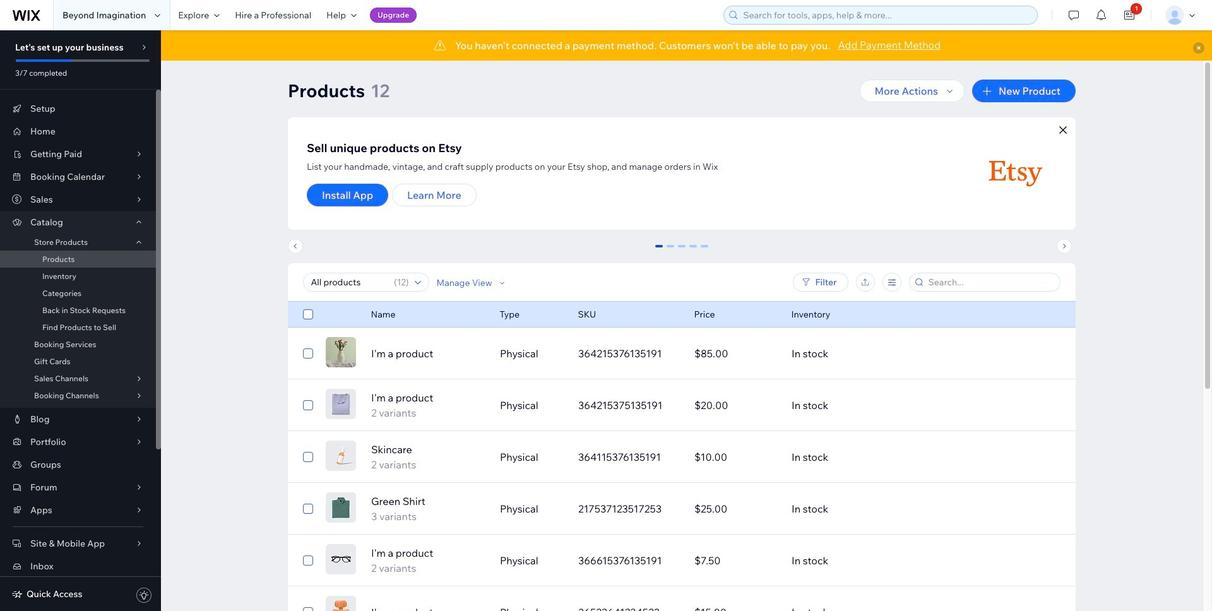 Task type: describe. For each thing, give the bounding box(es) containing it.
Search for tools, apps, help & more... field
[[740, 6, 1034, 24]]

sidebar element
[[0, 30, 161, 611]]



Task type: locate. For each thing, give the bounding box(es) containing it.
sell unique products on etsy image
[[975, 133, 1057, 215]]

Search... field
[[925, 274, 1057, 291]]

None checkbox
[[303, 307, 313, 322], [303, 450, 313, 465], [303, 605, 313, 611], [303, 307, 313, 322], [303, 450, 313, 465], [303, 605, 313, 611]]

alert
[[161, 30, 1213, 61]]

Unsaved view field
[[308, 274, 391, 291]]

None checkbox
[[303, 346, 313, 361], [303, 398, 313, 413], [303, 502, 313, 517], [303, 553, 313, 568], [303, 346, 313, 361], [303, 398, 313, 413], [303, 502, 313, 517], [303, 553, 313, 568]]



Task type: vqa. For each thing, say whether or not it's contained in the screenshot.
the Sidebar Element
yes



